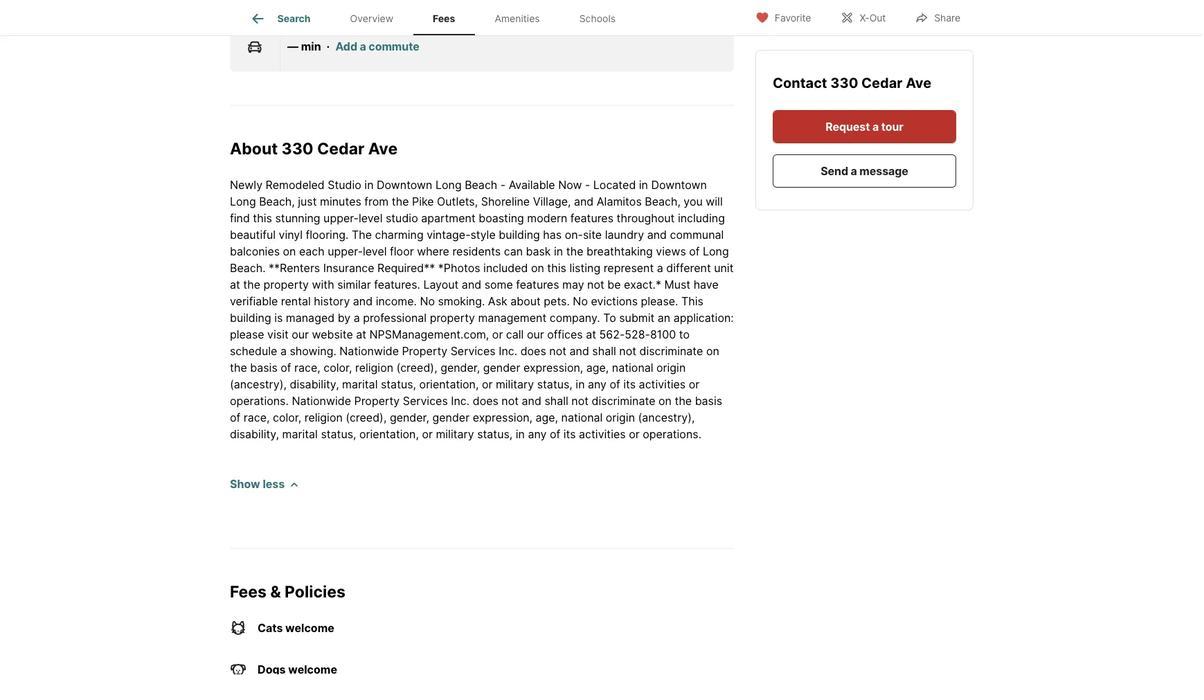 Task type: locate. For each thing, give the bounding box(es) containing it.
no down layout
[[420, 295, 435, 308]]

1 horizontal spatial inc.
[[499, 345, 518, 358]]

0 horizontal spatial property
[[354, 394, 400, 408]]

1 horizontal spatial does
[[521, 345, 547, 358]]

cedar up studio
[[317, 139, 365, 158]]

property
[[402, 345, 448, 358], [354, 394, 400, 408]]

in
[[365, 178, 374, 192], [639, 178, 649, 192], [554, 245, 563, 258], [576, 378, 585, 391], [516, 428, 525, 441]]

the up verifiable
[[243, 278, 261, 292]]

1 vertical spatial fees
[[230, 582, 267, 602]]

disability, up show less at bottom
[[230, 428, 279, 441]]

min
[[301, 40, 321, 53]]

1 vertical spatial long
[[230, 195, 256, 208]]

race, up show less at bottom
[[244, 411, 270, 425]]

1 horizontal spatial beach,
[[645, 195, 681, 208]]

-
[[501, 178, 506, 192], [585, 178, 591, 192]]

1 vertical spatial orientation,
[[360, 428, 419, 441]]

1 beach, from the left
[[259, 195, 295, 208]]

origin
[[657, 361, 686, 375], [606, 411, 635, 425]]

features up site
[[571, 212, 614, 225]]

show less
[[230, 478, 285, 491]]

1 vertical spatial activities
[[579, 428, 626, 441]]

1 horizontal spatial orientation,
[[420, 378, 479, 391]]

fees for fees
[[433, 13, 455, 24]]

ave up from
[[368, 139, 398, 158]]

1 horizontal spatial no
[[573, 295, 588, 308]]

features
[[571, 212, 614, 225], [516, 278, 560, 292]]

1 our from the left
[[292, 328, 309, 341]]

0 vertical spatial 330
[[831, 74, 859, 91]]

0 vertical spatial cedar
[[862, 74, 903, 91]]

discriminate down 562-
[[592, 394, 656, 408]]

nationwide down "website"
[[340, 345, 399, 358]]

1 horizontal spatial ave
[[906, 74, 932, 91]]

ave for about 330 cedar ave
[[368, 139, 398, 158]]

schedule
[[230, 345, 277, 358]]

map region
[[229, 0, 761, 127]]

0 horizontal spatial gender
[[433, 411, 470, 425]]

property down smoking.
[[430, 311, 475, 325]]

this up may
[[548, 261, 567, 275]]

level down "the"
[[363, 245, 387, 258]]

0 horizontal spatial inc.
[[451, 394, 470, 408]]

send a message
[[821, 164, 909, 178]]

330 up 'request'
[[831, 74, 859, 91]]

unit
[[715, 261, 734, 275]]

0 vertical spatial military
[[496, 378, 534, 391]]

and up smoking.
[[462, 278, 482, 292]]

beautiful
[[230, 228, 276, 242]]

1 horizontal spatial fees
[[433, 13, 455, 24]]

a left tour
[[873, 120, 879, 133]]

style
[[471, 228, 496, 242]]

on
[[283, 245, 296, 258], [531, 261, 545, 275], [707, 345, 720, 358], [659, 394, 672, 408]]

0 vertical spatial does
[[521, 345, 547, 358]]

330 for contact
[[831, 74, 859, 91]]

level down from
[[359, 212, 383, 225]]

welcome
[[286, 622, 335, 635]]

0 horizontal spatial services
[[403, 394, 448, 408]]

0 vertical spatial gender
[[483, 361, 521, 375]]

ave down share button
[[906, 74, 932, 91]]

disability, down showing.
[[290, 378, 339, 391]]

on down the bask
[[531, 261, 545, 275]]

shall down offices
[[545, 394, 569, 408]]

no up company.
[[573, 295, 588, 308]]

orientation,
[[420, 378, 479, 391], [360, 428, 419, 441]]

0 horizontal spatial no
[[420, 295, 435, 308]]

color, down showing.
[[324, 361, 352, 375]]

2 vertical spatial long
[[703, 245, 729, 258]]

ave for contact 330 cedar ave
[[906, 74, 932, 91]]

property
[[264, 278, 309, 292], [430, 311, 475, 325]]

1 horizontal spatial our
[[527, 328, 544, 341]]

- right the now
[[585, 178, 591, 192]]

from
[[365, 195, 389, 208]]

1 horizontal spatial this
[[548, 261, 567, 275]]

upper- up insurance
[[328, 245, 363, 258]]

the down schedule
[[230, 361, 247, 375]]

at down beach.
[[230, 278, 240, 292]]

long up find
[[230, 195, 256, 208]]

shall down 562-
[[593, 345, 617, 358]]

any
[[588, 378, 607, 391], [528, 428, 547, 441]]

0 vertical spatial activities
[[639, 378, 686, 391]]

1 horizontal spatial gender,
[[441, 361, 480, 375]]

religion down showing.
[[305, 411, 343, 425]]

inc.
[[499, 345, 518, 358], [451, 394, 470, 408]]

newly
[[230, 178, 263, 192]]

fees inside fees tab
[[433, 13, 455, 24]]

color, up less
[[273, 411, 302, 425]]

our down managed
[[292, 328, 309, 341]]

0 horizontal spatial beach,
[[259, 195, 295, 208]]

cedar for contact 330 cedar ave
[[862, 74, 903, 91]]

pike
[[412, 195, 434, 208]]

shall
[[593, 345, 617, 358], [545, 394, 569, 408]]

x-
[[860, 12, 870, 24]]

will
[[706, 195, 723, 208]]

1 horizontal spatial origin
[[657, 361, 686, 375]]

village,
[[533, 195, 571, 208]]

discriminate down the 8100
[[640, 345, 704, 358]]

stunning
[[275, 212, 321, 225]]

does
[[521, 345, 547, 358], [473, 394, 499, 408]]

downtown up "you"
[[652, 178, 707, 192]]

an
[[658, 311, 671, 325]]

a
[[360, 40, 366, 53], [873, 120, 879, 133], [851, 164, 858, 178], [657, 261, 664, 275], [354, 311, 360, 325], [281, 345, 287, 358]]

330 up remodeled
[[282, 139, 314, 158]]

1 vertical spatial basis
[[695, 394, 723, 408]]

map data
[[584, 6, 614, 15]]

property down **renters
[[264, 278, 309, 292]]

1 downtown from the left
[[377, 178, 433, 192]]

2 - from the left
[[585, 178, 591, 192]]

out
[[870, 12, 886, 24]]

0 vertical spatial nationwide
[[340, 345, 399, 358]]

on down vinyl
[[283, 245, 296, 258]]

the
[[392, 195, 409, 208], [567, 245, 584, 258], [243, 278, 261, 292], [230, 361, 247, 375], [675, 394, 692, 408]]

0 horizontal spatial race,
[[244, 411, 270, 425]]

1 horizontal spatial 330
[[831, 74, 859, 91]]

beach, down remodeled
[[259, 195, 295, 208]]

2 horizontal spatial long
[[703, 245, 729, 258]]

call
[[506, 328, 524, 341]]

tab list
[[230, 0, 647, 35]]

0 horizontal spatial age,
[[536, 411, 559, 425]]

1 horizontal spatial color,
[[324, 361, 352, 375]]

0 vertical spatial disability,
[[290, 378, 339, 391]]

1 horizontal spatial shall
[[593, 345, 617, 358]]

0 horizontal spatial (creed),
[[346, 411, 387, 425]]

services
[[451, 345, 496, 358], [403, 394, 448, 408]]

fees
[[433, 13, 455, 24], [230, 582, 267, 602]]

1 vertical spatial national
[[562, 411, 603, 425]]

**renters
[[269, 261, 320, 275]]

1 vertical spatial ave
[[368, 139, 398, 158]]

0 vertical spatial age,
[[587, 361, 609, 375]]

1 vertical spatial upper-
[[328, 245, 363, 258]]

fees & policies
[[230, 582, 346, 602]]

2 downtown from the left
[[652, 178, 707, 192]]

8100
[[651, 328, 676, 341]]

- up shoreline
[[501, 178, 506, 192]]

1 horizontal spatial long
[[436, 178, 462, 192]]

1 horizontal spatial military
[[496, 378, 534, 391]]

0 horizontal spatial downtown
[[377, 178, 433, 192]]

its
[[624, 378, 636, 391], [564, 428, 576, 441]]

tour
[[882, 120, 904, 133]]

discriminate
[[640, 345, 704, 358], [592, 394, 656, 408]]

on down the 8100
[[659, 394, 672, 408]]

visit
[[268, 328, 289, 341]]

and
[[574, 195, 594, 208], [648, 228, 667, 242], [462, 278, 482, 292], [353, 295, 373, 308], [570, 345, 590, 358], [522, 394, 542, 408]]

0 horizontal spatial does
[[473, 394, 499, 408]]

0 vertical spatial this
[[253, 212, 272, 225]]

marital up less
[[282, 428, 318, 441]]

rental
[[281, 295, 311, 308]]

beach
[[465, 178, 498, 192]]

long up the outlets,
[[436, 178, 462, 192]]

&
[[270, 582, 281, 602]]

1 horizontal spatial services
[[451, 345, 496, 358]]

overview tab
[[331, 2, 413, 35]]

and down similar
[[353, 295, 373, 308]]

building up can
[[499, 228, 540, 242]]

race,
[[295, 361, 321, 375], [244, 411, 270, 425]]

1 horizontal spatial building
[[499, 228, 540, 242]]

downtown up pike
[[377, 178, 433, 192]]

military
[[496, 378, 534, 391], [436, 428, 474, 441]]

studio
[[328, 178, 362, 192]]

0 vertical spatial fees
[[433, 13, 455, 24]]

religion
[[355, 361, 394, 375], [305, 411, 343, 425]]

show
[[230, 478, 260, 491]]

cedar
[[862, 74, 903, 91], [317, 139, 365, 158]]

features up about
[[516, 278, 560, 292]]

this up beautiful
[[253, 212, 272, 225]]

nationwide down showing.
[[292, 394, 351, 408]]

race, down showing.
[[295, 361, 321, 375]]

religion down professional
[[355, 361, 394, 375]]

please.
[[641, 295, 679, 308]]

request a tour button
[[773, 110, 957, 143]]

cedar up tour
[[862, 74, 903, 91]]

— min · add a commute
[[288, 40, 420, 53]]

1 vertical spatial its
[[564, 428, 576, 441]]

at right "website"
[[356, 328, 367, 341]]

flooring.
[[306, 228, 349, 242]]

the down on-
[[567, 245, 584, 258]]

building down verifiable
[[230, 311, 271, 325]]

laundry
[[605, 228, 645, 242]]

about 330 cedar ave
[[230, 139, 398, 158]]

1 horizontal spatial (ancestry),
[[639, 411, 695, 425]]

professional
[[363, 311, 427, 325]]

building
[[499, 228, 540, 242], [230, 311, 271, 325]]

marital down "website"
[[342, 378, 378, 391]]

expression,
[[524, 361, 584, 375], [473, 411, 533, 425]]

1 vertical spatial origin
[[606, 411, 635, 425]]

upper-
[[324, 212, 359, 225], [328, 245, 363, 258]]

our right call
[[527, 328, 544, 341]]

1 horizontal spatial disability,
[[290, 378, 339, 391]]

0 vertical spatial race,
[[295, 361, 321, 375]]

must
[[665, 278, 691, 292]]

562-
[[600, 328, 625, 341]]

throughout
[[617, 212, 675, 225]]

upper- down minutes in the top of the page
[[324, 212, 359, 225]]

1 vertical spatial color,
[[273, 411, 302, 425]]

request a tour
[[826, 120, 904, 133]]

1 vertical spatial nationwide
[[292, 394, 351, 408]]

long up unit
[[703, 245, 729, 258]]

0 vertical spatial gender,
[[441, 361, 480, 375]]

outlets,
[[437, 195, 478, 208]]

0 horizontal spatial at
[[230, 278, 240, 292]]

map
[[584, 6, 597, 15]]

0 horizontal spatial origin
[[606, 411, 635, 425]]

0 horizontal spatial activities
[[579, 428, 626, 441]]

1 vertical spatial religion
[[305, 411, 343, 425]]

charming
[[375, 228, 424, 242]]

1 - from the left
[[501, 178, 506, 192]]

at left 562-
[[586, 328, 597, 341]]

1 horizontal spatial age,
[[587, 361, 609, 375]]

ave
[[906, 74, 932, 91], [368, 139, 398, 158]]

fees for fees & policies
[[230, 582, 267, 602]]

1 horizontal spatial downtown
[[652, 178, 707, 192]]

gender,
[[441, 361, 480, 375], [390, 411, 430, 425]]

listing
[[570, 261, 601, 275]]

not
[[588, 278, 605, 292], [550, 345, 567, 358], [620, 345, 637, 358], [502, 394, 519, 408], [572, 394, 589, 408]]

schools tab
[[560, 2, 636, 35]]

0 horizontal spatial cedar
[[317, 139, 365, 158]]

status,
[[381, 378, 417, 391], [537, 378, 573, 391], [321, 428, 357, 441], [478, 428, 513, 441]]

0 horizontal spatial (ancestry),
[[230, 378, 287, 391]]

communal
[[670, 228, 724, 242]]

level
[[359, 212, 383, 225], [363, 245, 387, 258]]

0 vertical spatial property
[[264, 278, 309, 292]]

beach, up throughout
[[645, 195, 681, 208]]



Task type: vqa. For each thing, say whether or not it's contained in the screenshot.
"Shall"
yes



Task type: describe. For each thing, give the bounding box(es) containing it.
a down "visit"
[[281, 345, 287, 358]]

1 horizontal spatial basis
[[695, 394, 723, 408]]

1 vertical spatial gender,
[[390, 411, 430, 425]]

0 horizontal spatial shall
[[545, 394, 569, 408]]

is
[[275, 311, 283, 325]]

a right by
[[354, 311, 360, 325]]

1 horizontal spatial its
[[624, 378, 636, 391]]

1 vertical spatial expression,
[[473, 411, 533, 425]]

0 vertical spatial expression,
[[524, 361, 584, 375]]

find
[[230, 212, 250, 225]]

1 vertical spatial property
[[430, 311, 475, 325]]

cats
[[258, 622, 283, 635]]

0 vertical spatial services
[[451, 345, 496, 358]]

0 horizontal spatial long
[[230, 195, 256, 208]]

share button
[[904, 3, 973, 32]]

add
[[336, 40, 358, 53]]

each
[[299, 245, 325, 258]]

to
[[604, 311, 617, 325]]

about
[[511, 295, 541, 308]]

1 horizontal spatial at
[[356, 328, 367, 341]]

fees tab
[[413, 2, 475, 35]]

tab list containing search
[[230, 0, 647, 35]]

the down to
[[675, 394, 692, 408]]

x-out button
[[829, 3, 898, 32]]

management
[[478, 311, 547, 325]]

offices
[[548, 328, 583, 341]]

1 vertical spatial building
[[230, 311, 271, 325]]

amenities
[[495, 13, 540, 24]]

shoreline
[[481, 195, 530, 208]]

available
[[509, 178, 555, 192]]

submit
[[620, 311, 655, 325]]

1 vertical spatial gender
[[433, 411, 470, 425]]

0 vertical spatial any
[[588, 378, 607, 391]]

favorite button
[[744, 3, 823, 32]]

330 for about
[[282, 139, 314, 158]]

and down throughout
[[648, 228, 667, 242]]

located
[[594, 178, 636, 192]]

vinyl
[[279, 228, 303, 242]]

pets.
[[544, 295, 570, 308]]

and down offices
[[570, 345, 590, 358]]

1 horizontal spatial operations.
[[643, 428, 702, 441]]

0 horizontal spatial national
[[562, 411, 603, 425]]

now
[[559, 178, 582, 192]]

this
[[682, 295, 704, 308]]

1 vertical spatial services
[[403, 394, 448, 408]]

1 vertical spatial (creed),
[[346, 411, 387, 425]]

1 vertical spatial discriminate
[[592, 394, 656, 408]]

required**
[[378, 261, 435, 275]]

remodeled
[[266, 178, 325, 192]]

2 horizontal spatial at
[[586, 328, 597, 341]]

beach.
[[230, 261, 266, 275]]

residents
[[453, 245, 501, 258]]

schools
[[580, 13, 616, 24]]

send a message button
[[773, 155, 957, 188]]

to
[[680, 328, 690, 341]]

0 vertical spatial discriminate
[[640, 345, 704, 358]]

0 horizontal spatial property
[[264, 278, 309, 292]]

request
[[826, 120, 871, 133]]

*photos
[[438, 261, 481, 275]]

newly remodeled studio in downtown long beach - available now - located in downtown long beach, just minutes from the pike outlets, shoreline village, and alamitos beach, you will find this stunning upper-level studio apartment boasting modern features throughout including beautiful vinyl flooring. the charming vintage-style building has on-site laundry and communal balconies on each upper-level floor where residents can bask in the breathtaking views of long beach. **renters insurance required** *photos included on this listing represent a different unit at the property with similar features. layout and some features may not be exact.* must have verifiable rental history and income. no smoking. ask about pets. no evictions please. this building is managed by a professional property management company. to submit an application: please visit our website at npsmanagement.com, or call our offices at 562-528-8100 to schedule a showing. nationwide property services inc. does not and shall not discriminate on the basis of race, color, religion (creed), gender, gender expression, age, national origin (ancestry), disability, marital status, orientation, or military status, in any of its activities or operations. nationwide property services inc. does not and shall not discriminate on the basis of race, color, religion (creed), gender, gender expression, age, national origin (ancestry), disability, marital status, orientation, or military status, in any of its activities or operations.
[[230, 178, 734, 441]]

the
[[352, 228, 372, 242]]

1 horizontal spatial national
[[612, 361, 654, 375]]

and down call
[[522, 394, 542, 408]]

with
[[312, 278, 334, 292]]

a right add
[[360, 40, 366, 53]]

cats welcome
[[258, 622, 335, 635]]

show less button
[[230, 476, 299, 493]]

and down the now
[[574, 195, 594, 208]]

be
[[608, 278, 621, 292]]

ask
[[488, 295, 508, 308]]

a right send
[[851, 164, 858, 178]]

including
[[678, 212, 725, 225]]

search link
[[250, 10, 311, 27]]

please
[[230, 328, 264, 341]]

balconies
[[230, 245, 280, 258]]

1 horizontal spatial gender
[[483, 361, 521, 375]]

floor
[[390, 245, 414, 258]]

the up studio
[[392, 195, 409, 208]]

bask
[[526, 245, 551, 258]]

1 vertical spatial age,
[[536, 411, 559, 425]]

send
[[821, 164, 849, 178]]

1 vertical spatial features
[[516, 278, 560, 292]]

views
[[656, 245, 687, 258]]

a down views
[[657, 261, 664, 275]]

0 vertical spatial (ancestry),
[[230, 378, 287, 391]]

favorite
[[775, 12, 812, 24]]

amenities tab
[[475, 2, 560, 35]]

less
[[263, 478, 285, 491]]

0 vertical spatial orientation,
[[420, 378, 479, 391]]

—
[[288, 40, 299, 53]]

may
[[563, 278, 585, 292]]

some
[[485, 278, 513, 292]]

minutes
[[320, 195, 362, 208]]

0 horizontal spatial disability,
[[230, 428, 279, 441]]

history
[[314, 295, 350, 308]]

application:
[[674, 311, 734, 325]]

0 vertical spatial shall
[[593, 345, 617, 358]]

by
[[338, 311, 351, 325]]

vintage-
[[427, 228, 471, 242]]

cedar for about 330 cedar ave
[[317, 139, 365, 158]]

0 vertical spatial long
[[436, 178, 462, 192]]

·
[[327, 40, 330, 53]]

528-
[[625, 328, 651, 341]]

commute
[[369, 40, 420, 53]]

0 horizontal spatial religion
[[305, 411, 343, 425]]

2 our from the left
[[527, 328, 544, 341]]

where
[[417, 245, 450, 258]]

alamitos
[[597, 195, 642, 208]]

1 horizontal spatial marital
[[342, 378, 378, 391]]

1 vertical spatial inc.
[[451, 394, 470, 408]]

1 horizontal spatial (creed),
[[397, 361, 438, 375]]

on down "application:"
[[707, 345, 720, 358]]

0 horizontal spatial marital
[[282, 428, 318, 441]]

1 vertical spatial level
[[363, 245, 387, 258]]

1 vertical spatial military
[[436, 428, 474, 441]]

npsmanagement.com,
[[370, 328, 489, 341]]

google image
[[234, 0, 279, 15]]

0 vertical spatial property
[[402, 345, 448, 358]]

0 vertical spatial basis
[[250, 361, 278, 375]]

apartment
[[421, 212, 476, 225]]

1 vertical spatial this
[[548, 261, 567, 275]]

search
[[278, 13, 311, 24]]

0 vertical spatial features
[[571, 212, 614, 225]]

share
[[935, 12, 961, 24]]

0 vertical spatial origin
[[657, 361, 686, 375]]

1 horizontal spatial activities
[[639, 378, 686, 391]]

1 horizontal spatial religion
[[355, 361, 394, 375]]

data
[[599, 6, 614, 15]]

0 vertical spatial level
[[359, 212, 383, 225]]

0 horizontal spatial its
[[564, 428, 576, 441]]

2 no from the left
[[573, 295, 588, 308]]

smoking.
[[438, 295, 485, 308]]

1 vertical spatial property
[[354, 394, 400, 408]]

layout
[[424, 278, 459, 292]]

income.
[[376, 295, 417, 308]]

1 vertical spatial (ancestry),
[[639, 411, 695, 425]]

0 horizontal spatial orientation,
[[360, 428, 419, 441]]

boasting
[[479, 212, 524, 225]]

0 horizontal spatial operations.
[[230, 394, 289, 408]]

0 horizontal spatial this
[[253, 212, 272, 225]]

message
[[860, 164, 909, 178]]

0 horizontal spatial any
[[528, 428, 547, 441]]

2 beach, from the left
[[645, 195, 681, 208]]

has
[[543, 228, 562, 242]]

1 horizontal spatial race,
[[295, 361, 321, 375]]

showing.
[[290, 345, 337, 358]]

have
[[694, 278, 719, 292]]

1 vertical spatial does
[[473, 394, 499, 408]]

on-
[[565, 228, 583, 242]]

1 no from the left
[[420, 295, 435, 308]]

verifiable
[[230, 295, 278, 308]]

policies
[[285, 582, 346, 602]]

0 vertical spatial upper-
[[324, 212, 359, 225]]



